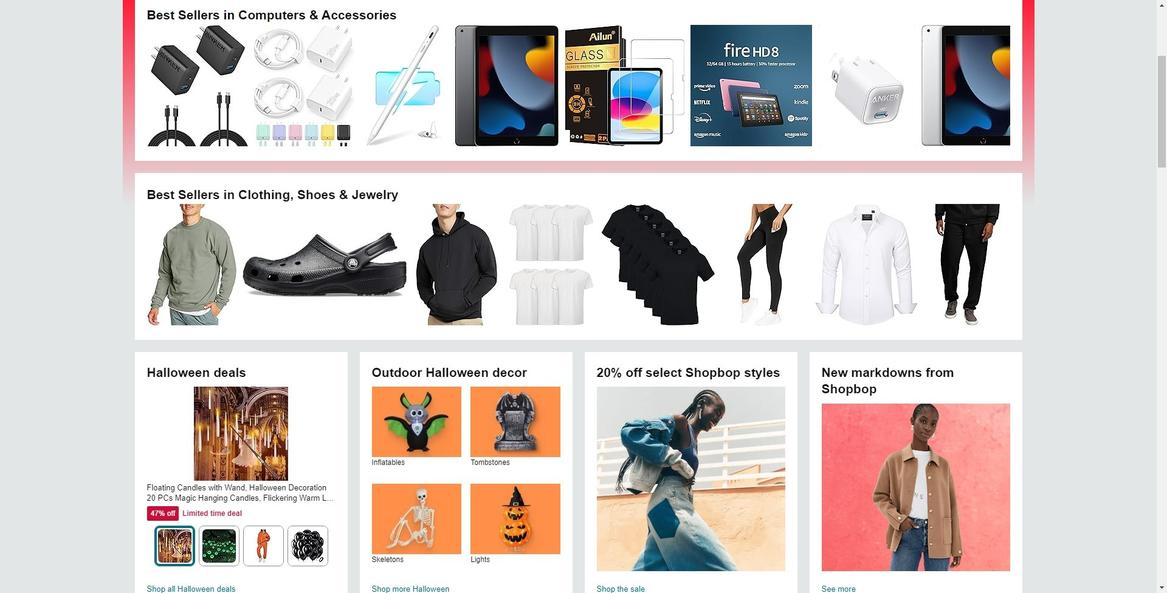Task type: describe. For each thing, give the bounding box(es) containing it.
none radio "behiller halloween decorations outdoor solar scary eyeball lights,2packs 12led green eyeball swaying firefly..."
[[195, 526, 241, 567]]

girl in tan jacket and jeans image
[[811, 404, 1021, 572]]

bezente black balloons latex party balloons - 100 pack 12 inch round helium balloons for black themed wedding graduation... image
[[291, 530, 324, 564]]

hanes men's hoodie, ecosmart fleece hoodie, hooded sweatshirt for men image
[[416, 204, 497, 326]]

charger for iphone 16 15 charger fast charging type c charger usb c charger block iphone 16 charger with 2 pack 6ft... image
[[254, 25, 354, 146]]

inflatables image
[[360, 387, 473, 458]]

skeletons image
[[360, 485, 473, 555]]

anker nano charger, usb c gan charger 30w, piq 3.0 foldable pps fast charger for iphone 16 / 15 and more series, galaxy,... image
[[818, 25, 915, 146]]

floating candles with wand, halloween decoration 20 pcs magic hanging candles, flickering warm light flameless floating... image
[[158, 530, 191, 564]]

none radio the automet womens 2 piece outfits long sleeve sweatsuits sets half zip sweatshirts with joggers sweatpants
[[239, 526, 285, 567]]

metapen pencil a8 for apple ipad 2018-2024, (2x faster charge), tilt sensitivity, palm rejection, stylus pen for ipad... image
[[366, 25, 442, 146]]

2 apple ipad (9th generation): with a13 bionic chip, 10.2-inch retina display, 64gb, wi-fi, 12mp front/8mp back camera,... image from the left
[[921, 25, 1025, 146]]

hanes ecosmart fleece, cotton-blend pullover, crewneck sweatshirt for men (1 or 2 pack) image
[[147, 204, 236, 326]]

lights image
[[459, 485, 572, 555]]

fruit of the loom men's eversoft cotton stay tucked crew t-shirt image
[[509, 204, 593, 326]]

the gym people thick high waist yoga pants with pockets, tummy control workout running yoga leggings for women image
[[737, 204, 793, 326]]

behiller halloween decorations outdoor solar scary eyeball lights,2packs 12led green eyeball swaying firefly... image
[[202, 530, 236, 564]]

tombstones image
[[459, 387, 572, 458]]



Task type: locate. For each thing, give the bounding box(es) containing it.
1 vertical spatial list
[[147, 204, 1167, 326]]

girl in denim jacket and jeans image
[[576, 387, 806, 572]]

2 list from the top
[[147, 204, 1167, 326]]

anker iphone 16 charger, anker usb c charger, 2-pack 20w dual port usb fast wall charger, usb c charger block for iphone... image
[[147, 25, 248, 146]]

fruit of the loom eversoft fleece elastic bottom sweatpants with pockets, relaxed fit, moisture wicking, breathable image
[[934, 204, 1000, 326]]

3 none radio from the left
[[239, 526, 285, 567]]

1 apple ipad (9th generation): with a13 bionic chip, 10.2-inch retina display, 64gb, wi-fi, 12mp front/8mp back camera,... image from the left
[[454, 25, 558, 146]]

crocs unisex-adult classic clogs image
[[242, 233, 406, 297]]

0 vertical spatial list
[[147, 25, 1167, 146]]

none radio right floating candles with wand, halloween decoration 20 pcs magic hanging candles, flickering warm light flameless floating... image
[[195, 526, 241, 567]]

4 none radio from the left
[[284, 526, 330, 567]]

none radio bezente black balloons latex party balloons - 100 pack 12 inch round helium balloons for black themed wedding graduation...
[[284, 526, 330, 567]]

gildan men's crew t-shirts, multipack, style g1100 image
[[601, 204, 715, 326]]

automet womens 2 piece outfits long sleeve sweatsuits sets half zip sweatshirts with joggers sweatpants image
[[256, 530, 270, 564]]

j.ver men's dress shirts solid long sleeve stretch wrinkle-free formal shirt business casual button down shirts image
[[815, 204, 917, 326]]

2 none radio from the left
[[195, 526, 241, 567]]

amazon fire hd 8 tablet, 8" hd display, 64gb, 30% faster processor, designed for portable entertainment, (2022 release),... image
[[690, 25, 812, 146]]

none radio floating candles with wand, halloween decoration 20 pcs magic hanging candles, flickering warm light flameless floating...
[[150, 526, 197, 567]]

1 list from the top
[[147, 25, 1167, 146]]

1 horizontal spatial apple ipad (9th generation): with a13 bionic chip, 10.2-inch retina display, 64gb, wi-fi, 12mp front/8mp back camera,... image
[[921, 25, 1025, 146]]

list
[[147, 25, 1167, 146], [147, 204, 1167, 326]]

option group
[[143, 526, 335, 567]]

none radio right "behiller halloween decorations outdoor solar scary eyeball lights,2packs 12led green eyeball swaying firefly..." image
[[239, 526, 285, 567]]

apple ipad (9th generation): with a13 bionic chip, 10.2-inch retina display, 64gb, wi-fi, 12mp front/8mp back camera,... image
[[454, 25, 558, 146], [921, 25, 1025, 146]]

none radio right the automet womens 2 piece outfits long sleeve sweatsuits sets half zip sweatshirts with joggers sweatpants image
[[284, 526, 330, 567]]

none radio left "behiller halloween decorations outdoor solar scary eyeball lights,2packs 12led green eyeball swaying firefly..." image
[[150, 526, 197, 567]]

shop bright and early
gifts under $25 image
[[123, 0, 1034, 206]]

0 horizontal spatial apple ipad (9th generation): with a13 bionic chip, 10.2-inch retina display, 64gb, wi-fi, 12mp front/8mp back camera,... image
[[454, 25, 558, 146]]

None radio
[[150, 526, 197, 567], [195, 526, 241, 567], [239, 526, 285, 567], [284, 526, 330, 567]]

ailun 2 pack screen protector for ipad 10th generation 10.9 inch display 2022 tempered glass [face id & apple pencil... image
[[564, 25, 684, 146]]

1 none radio from the left
[[150, 526, 197, 567]]



Task type: vqa. For each thing, say whether or not it's contained in the screenshot.
Search Amazon text box
no



